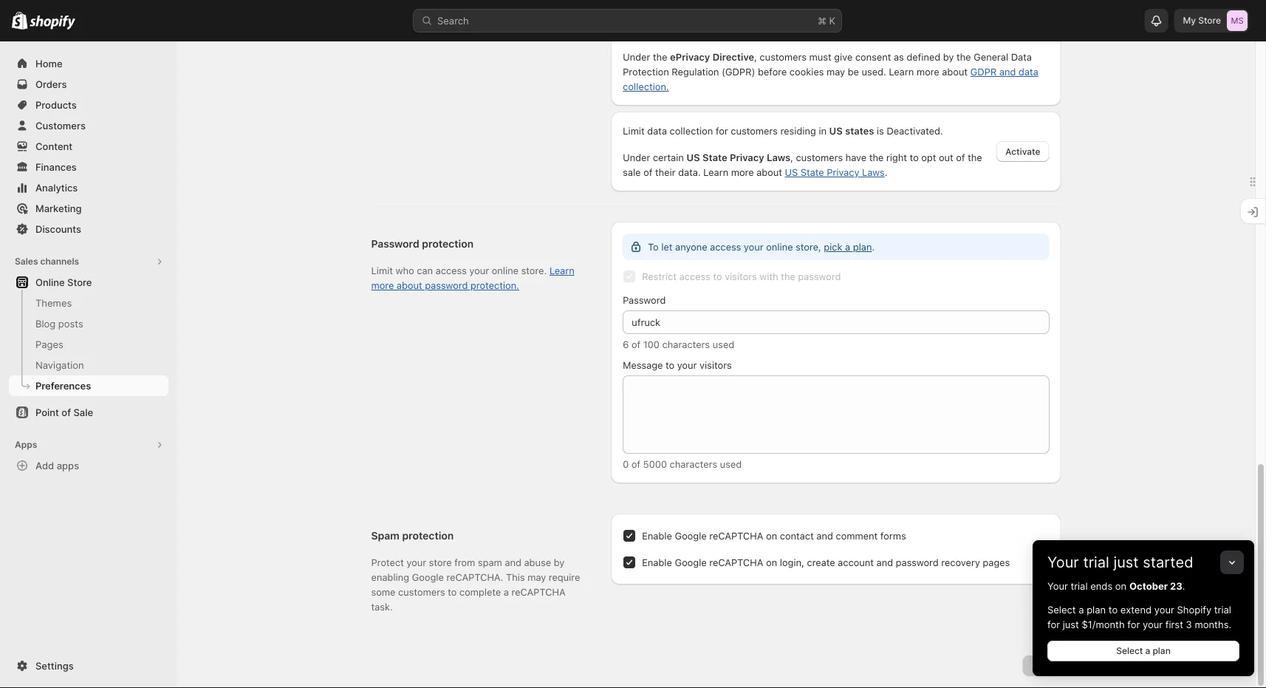 Task type: describe. For each thing, give the bounding box(es) containing it.
marketing link
[[9, 198, 169, 219]]

0 vertical spatial your
[[1155, 604, 1175, 615]]

discounts
[[35, 223, 81, 235]]

content
[[35, 140, 73, 152]]

analytics
[[35, 182, 78, 193]]

apps
[[15, 439, 37, 450]]

pages
[[35, 339, 63, 350]]

point of sale link
[[9, 402, 169, 423]]

store for online store
[[67, 276, 92, 288]]

orders
[[35, 78, 67, 90]]

store for my store
[[1199, 15, 1222, 26]]

home link
[[9, 53, 169, 74]]

extend
[[1121, 604, 1152, 615]]

.
[[1183, 580, 1186, 592]]

settings
[[35, 660, 74, 671]]

online store link
[[9, 272, 169, 293]]

sales channels
[[15, 256, 79, 267]]

2 for from the left
[[1128, 619, 1141, 630]]

blog posts link
[[9, 313, 169, 334]]

ends
[[1091, 580, 1113, 592]]

my store image
[[1228, 10, 1248, 31]]

channels
[[40, 256, 79, 267]]

of
[[62, 406, 71, 418]]

posts
[[58, 318, 83, 329]]

0 horizontal spatial shopify image
[[12, 12, 28, 29]]

plan for select a plan to extend your shopify trial for just $1/month for your first 3 months.
[[1087, 604, 1106, 615]]

navigation
[[35, 359, 84, 371]]

your trial just started button
[[1033, 540, 1255, 571]]

on
[[1116, 580, 1127, 592]]

started
[[1144, 553, 1194, 571]]

products link
[[9, 95, 169, 115]]

1 vertical spatial your
[[1143, 619, 1163, 630]]

select for select a plan to extend your shopify trial for just $1/month for your first 3 months.
[[1048, 604, 1076, 615]]

pages link
[[9, 334, 169, 355]]

your trial just started element
[[1033, 579, 1255, 676]]

customers
[[35, 120, 86, 131]]

select a plan
[[1117, 646, 1171, 656]]

point
[[35, 406, 59, 418]]

⌘ k
[[818, 15, 836, 26]]

orders link
[[9, 74, 169, 95]]

to
[[1109, 604, 1118, 615]]

23
[[1171, 580, 1183, 592]]

k
[[830, 15, 836, 26]]

select a plan to extend your shopify trial for just $1/month for your first 3 months.
[[1048, 604, 1232, 630]]

sales
[[15, 256, 38, 267]]

a for select a plan to extend your shopify trial for just $1/month for your first 3 months.
[[1079, 604, 1085, 615]]

settings link
[[9, 656, 169, 676]]

your for your trial ends on october 23 .
[[1048, 580, 1069, 592]]



Task type: locate. For each thing, give the bounding box(es) containing it.
search
[[438, 15, 469, 26]]

a inside 'select a plan to extend your shopify trial for just $1/month for your first 3 months.'
[[1079, 604, 1085, 615]]

plan
[[1087, 604, 1106, 615], [1153, 646, 1171, 656]]

apps button
[[9, 435, 169, 455]]

shopify
[[1178, 604, 1212, 615]]

2 vertical spatial trial
[[1215, 604, 1232, 615]]

finances
[[35, 161, 77, 173]]

select inside 'select a plan to extend your shopify trial for just $1/month for your first 3 months.'
[[1048, 604, 1076, 615]]

for left $1/month
[[1048, 619, 1061, 630]]

1 for from the left
[[1048, 619, 1061, 630]]

trial for ends
[[1071, 580, 1088, 592]]

trial for just
[[1084, 553, 1110, 571]]

0 vertical spatial just
[[1114, 553, 1139, 571]]

analytics link
[[9, 177, 169, 198]]

sale
[[73, 406, 93, 418]]

a for select a plan
[[1146, 646, 1151, 656]]

store
[[1199, 15, 1222, 26], [67, 276, 92, 288]]

months.
[[1195, 619, 1232, 630]]

themes
[[35, 297, 72, 309]]

just inside 'select a plan to extend your shopify trial for just $1/month for your first 3 months.'
[[1063, 619, 1080, 630]]

add apps button
[[9, 455, 169, 476]]

your left ends
[[1048, 580, 1069, 592]]

your
[[1155, 604, 1175, 615], [1143, 619, 1163, 630]]

1 horizontal spatial just
[[1114, 553, 1139, 571]]

marketing
[[35, 203, 82, 214]]

$1/month
[[1082, 619, 1125, 630]]

trial
[[1084, 553, 1110, 571], [1071, 580, 1088, 592], [1215, 604, 1232, 615]]

your trial ends on october 23 .
[[1048, 580, 1186, 592]]

plan inside 'select a plan to extend your shopify trial for just $1/month for your first 3 months.'
[[1087, 604, 1106, 615]]

0 vertical spatial store
[[1199, 15, 1222, 26]]

0 vertical spatial plan
[[1087, 604, 1106, 615]]

select inside select a plan link
[[1117, 646, 1144, 656]]

online
[[35, 276, 65, 288]]

for
[[1048, 619, 1061, 630], [1128, 619, 1141, 630]]

select
[[1048, 604, 1076, 615], [1117, 646, 1144, 656]]

0 horizontal spatial select
[[1048, 604, 1076, 615]]

0 vertical spatial select
[[1048, 604, 1076, 615]]

just up on
[[1114, 553, 1139, 571]]

store right the my
[[1199, 15, 1222, 26]]

your up 'first'
[[1155, 604, 1175, 615]]

add
[[35, 460, 54, 471]]

1 horizontal spatial select
[[1117, 646, 1144, 656]]

⌘
[[818, 15, 827, 26]]

your for your trial just started
[[1048, 553, 1080, 571]]

1 horizontal spatial for
[[1128, 619, 1141, 630]]

for down extend
[[1128, 619, 1141, 630]]

1 your from the top
[[1048, 553, 1080, 571]]

blog posts
[[35, 318, 83, 329]]

store inside online store link
[[67, 276, 92, 288]]

select for select a plan
[[1117, 646, 1144, 656]]

0 horizontal spatial plan
[[1087, 604, 1106, 615]]

plan down 'first'
[[1153, 646, 1171, 656]]

preferences
[[35, 380, 91, 391]]

1 vertical spatial trial
[[1071, 580, 1088, 592]]

products
[[35, 99, 77, 110]]

your up your trial ends on october 23 . at the bottom
[[1048, 553, 1080, 571]]

trial inside dropdown button
[[1084, 553, 1110, 571]]

online store
[[35, 276, 92, 288]]

trial inside 'select a plan to extend your shopify trial for just $1/month for your first 3 months.'
[[1215, 604, 1232, 615]]

my store
[[1184, 15, 1222, 26]]

1 vertical spatial select
[[1117, 646, 1144, 656]]

store down sales channels button at the top of page
[[67, 276, 92, 288]]

trial up ends
[[1084, 553, 1110, 571]]

home
[[35, 58, 63, 69]]

finances link
[[9, 157, 169, 177]]

2 your from the top
[[1048, 580, 1069, 592]]

1 horizontal spatial plan
[[1153, 646, 1171, 656]]

0 horizontal spatial a
[[1079, 604, 1085, 615]]

my
[[1184, 15, 1197, 26]]

1 vertical spatial store
[[67, 276, 92, 288]]

1 vertical spatial a
[[1146, 646, 1151, 656]]

blog
[[35, 318, 56, 329]]

0 vertical spatial trial
[[1084, 553, 1110, 571]]

1 vertical spatial just
[[1063, 619, 1080, 630]]

select left the to
[[1048, 604, 1076, 615]]

0 horizontal spatial store
[[67, 276, 92, 288]]

0 vertical spatial a
[[1079, 604, 1085, 615]]

select a plan link
[[1048, 641, 1240, 661]]

a up $1/month
[[1079, 604, 1085, 615]]

add apps
[[35, 460, 79, 471]]

1 vertical spatial your
[[1048, 580, 1069, 592]]

1 horizontal spatial store
[[1199, 15, 1222, 26]]

content link
[[9, 136, 169, 157]]

point of sale
[[35, 406, 93, 418]]

3
[[1187, 619, 1193, 630]]

trial up the months. on the bottom right
[[1215, 604, 1232, 615]]

navigation link
[[9, 355, 169, 375]]

plan up $1/month
[[1087, 604, 1106, 615]]

customers link
[[9, 115, 169, 136]]

apps
[[57, 460, 79, 471]]

1 vertical spatial plan
[[1153, 646, 1171, 656]]

your
[[1048, 553, 1080, 571], [1048, 580, 1069, 592]]

0 horizontal spatial for
[[1048, 619, 1061, 630]]

discounts link
[[9, 219, 169, 239]]

1 horizontal spatial a
[[1146, 646, 1151, 656]]

select down 'select a plan to extend your shopify trial for just $1/month for your first 3 months.'
[[1117, 646, 1144, 656]]

preferences link
[[9, 375, 169, 396]]

point of sale button
[[0, 402, 177, 423]]

first
[[1166, 619, 1184, 630]]

0 horizontal spatial just
[[1063, 619, 1080, 630]]

your inside dropdown button
[[1048, 553, 1080, 571]]

trial left ends
[[1071, 580, 1088, 592]]

just inside your trial just started dropdown button
[[1114, 553, 1139, 571]]

a down 'select a plan to extend your shopify trial for just $1/month for your first 3 months.'
[[1146, 646, 1151, 656]]

0 vertical spatial your
[[1048, 553, 1080, 571]]

just
[[1114, 553, 1139, 571], [1063, 619, 1080, 630]]

just left $1/month
[[1063, 619, 1080, 630]]

a
[[1079, 604, 1085, 615], [1146, 646, 1151, 656]]

sales channels button
[[9, 251, 169, 272]]

themes link
[[9, 293, 169, 313]]

1 horizontal spatial shopify image
[[30, 15, 76, 30]]

plan for select a plan
[[1153, 646, 1171, 656]]

shopify image
[[12, 12, 28, 29], [30, 15, 76, 30]]

october
[[1130, 580, 1168, 592]]

your left 'first'
[[1143, 619, 1163, 630]]

your trial just started
[[1048, 553, 1194, 571]]



Task type: vqa. For each thing, say whether or not it's contained in the screenshot.
the bottom options element
no



